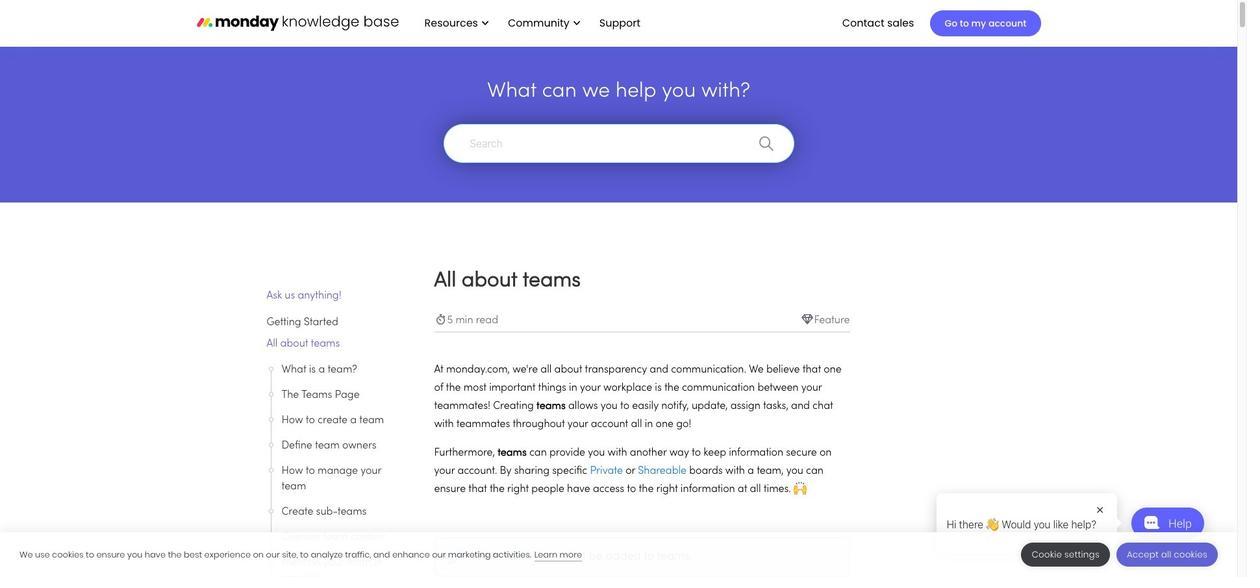 Task type: describe. For each thing, give the bounding box(es) containing it.
main element
[[412, 0, 1042, 47]]

chat bot icon image
[[1145, 517, 1161, 530]]

Search search field
[[444, 124, 795, 163]]



Task type: vqa. For each thing, say whether or not it's contained in the screenshot.
bottommost "date,"
no



Task type: locate. For each thing, give the bounding box(es) containing it.
dialog
[[937, 494, 1118, 554], [0, 533, 1238, 578]]

main content
[[0, 39, 1238, 578]]

None search field
[[437, 124, 801, 163]]

list
[[412, 0, 651, 47]]

monday.com logo image
[[197, 9, 399, 37]]



